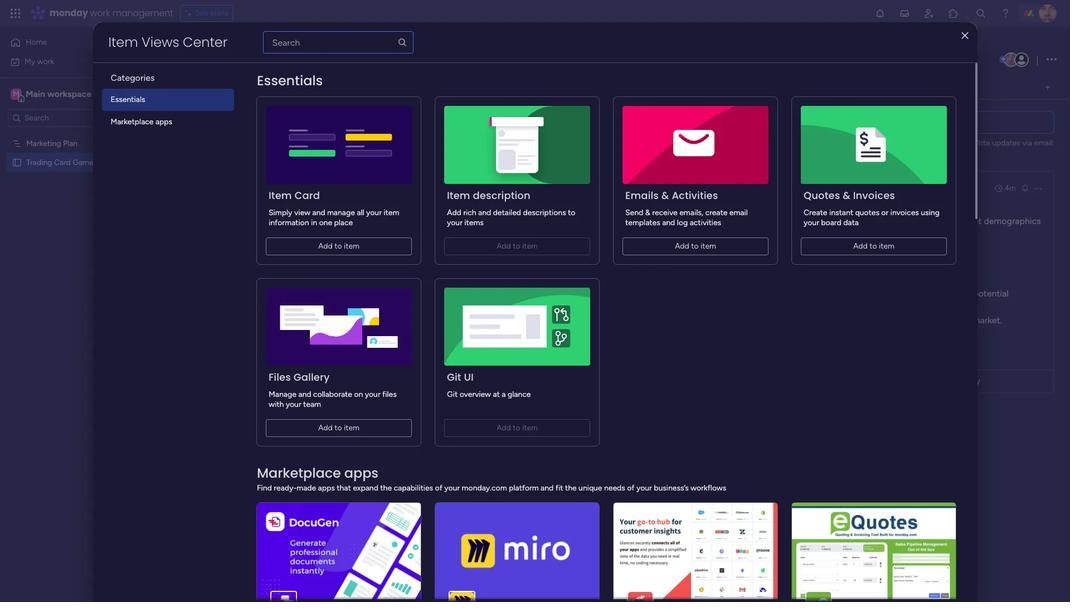Task type: locate. For each thing, give the bounding box(es) containing it.
to left identify
[[915, 216, 923, 226]]

16
[[570, 304, 578, 313]]

at
[[493, 390, 500, 399]]

1 vertical spatial game
[[73, 158, 94, 167]]

1 vertical spatial research
[[237, 178, 269, 187]]

james peterson
[[729, 187, 792, 197]]

item down collaborate
[[344, 423, 359, 433]]

item for files gallery
[[344, 423, 359, 433]]

0 horizontal spatial item
[[108, 33, 138, 51]]

0 horizontal spatial card
[[840, 229, 858, 240]]

log
[[677, 218, 688, 228]]

1 horizontal spatial apps
[[318, 484, 335, 493]]

0 horizontal spatial in
[[311, 218, 317, 228]]

product design and development
[[211, 264, 328, 273]]

add for quotes & invoices
[[854, 241, 868, 251]]

on right collaborate
[[354, 390, 363, 399]]

nov left 16
[[555, 304, 569, 313]]

to down collaborate
[[334, 423, 342, 433]]

2 horizontal spatial apps
[[344, 464, 378, 482]]

game left 'show board description' image
[[290, 35, 344, 60]]

glance
[[508, 390, 531, 399]]

2 vertical spatial on
[[354, 390, 363, 399]]

your inside item description add rich and detailed descriptions to your items
[[447, 218, 463, 228]]

add to item
[[318, 241, 359, 251], [675, 241, 716, 251], [854, 241, 895, 251], [318, 423, 359, 433]]

option
[[0, 133, 142, 136]]

management
[[112, 7, 173, 20]]

item for item card simply view and manage all your item information in one place
[[269, 189, 292, 202]]

card left the market.
[[953, 315, 971, 325]]

project right new on the top
[[192, 98, 217, 108]]

0 horizontal spatial work
[[37, 57, 54, 66]]

1 vertical spatial it
[[505, 264, 510, 273]]

marketing left plan
[[26, 139, 61, 148]]

market research and target audience analysis
[[693, 53, 926, 67], [211, 178, 374, 187]]

0 vertical spatial trading
[[810, 229, 838, 240]]

your left "items"
[[447, 218, 463, 228]]

Trading Card Game field
[[167, 35, 347, 60]]

quotes
[[855, 208, 880, 218]]

to right descriptions
[[568, 208, 576, 218]]

apps left the that
[[318, 484, 335, 493]]

a right at
[[502, 390, 506, 399]]

git left ui
[[447, 370, 461, 384]]

1 horizontal spatial market research and target audience analysis
[[693, 53, 926, 67]]

marketplace apps
[[111, 117, 172, 127]]

working on it
[[463, 178, 510, 187], [463, 264, 510, 273]]

0 vertical spatial game
[[290, 35, 344, 60]]

apps down essentials option
[[156, 117, 172, 127]]

apps inside option
[[156, 117, 172, 127]]

logistics
[[268, 284, 300, 293]]

0 horizontal spatial game
[[73, 158, 94, 167]]

list box
[[0, 132, 142, 322]]

1 vertical spatial analysis
[[345, 178, 374, 187]]

add to item down collaborate
[[318, 423, 359, 433]]

marketing for marketing and branding campaign
[[211, 304, 246, 313]]

1 horizontal spatial &
[[662, 189, 669, 202]]

1 vertical spatial write
[[972, 138, 991, 148]]

search image
[[397, 37, 407, 47]]

3 nov from the top
[[555, 304, 569, 313]]

card
[[840, 229, 858, 240], [953, 315, 971, 325]]

1 horizontal spatial audience
[[836, 53, 883, 67]]

1 horizontal spatial game
[[290, 35, 344, 60]]

identify
[[714, 261, 745, 272]]

2 vertical spatial card
[[294, 189, 320, 202]]

4 nov from the top
[[555, 443, 569, 451]]

game down plan
[[73, 158, 94, 167]]

johnsmith43233@gmail.com image
[[1015, 52, 1030, 67]]

marketplace up "made" at bottom
[[257, 464, 341, 482]]

1 vertical spatial trading
[[923, 315, 951, 325]]

audience down notifications image
[[836, 53, 883, 67]]

audience up "item card simply view and manage all your item information in one place" on the left top
[[310, 178, 343, 187]]

market
[[693, 53, 727, 67], [211, 178, 235, 187]]

to inside 'conduct surveys or focus groups to gather direct feedback from potential consumers. determine popular themes, genres, and styles in the trading card market.'
[[849, 288, 857, 299]]

your
[[366, 208, 382, 218], [447, 218, 463, 228], [804, 218, 819, 228], [365, 390, 380, 399], [286, 400, 301, 409], [444, 484, 460, 493], [637, 484, 652, 493]]

add to item button down collaborate
[[266, 419, 412, 437]]

add left "rich"
[[447, 208, 461, 218]]

apps up expand
[[344, 464, 378, 482]]

1 vertical spatial 21
[[570, 443, 578, 451]]

add to item button for item card
[[266, 238, 412, 255]]

card inside 'conduct surveys or focus groups to gather direct feedback from potential consumers. determine popular themes, genres, and styles in the trading card market.'
[[953, 315, 971, 325]]

essentials inside option
[[111, 95, 145, 104]]

status element
[[472, 400, 501, 414]]

conduct up consumers.
[[714, 288, 749, 299]]

target
[[958, 216, 982, 226]]

james peterson image
[[1040, 4, 1057, 22]]

item for item description add rich and detailed descriptions to your items
[[447, 189, 470, 202]]

2 working on it from the top
[[463, 264, 510, 273]]

apps for marketplace apps
[[156, 117, 172, 127]]

on up description at the top left of page
[[494, 178, 503, 187]]

work right my
[[37, 57, 54, 66]]

1 horizontal spatial trading
[[923, 315, 951, 325]]

reply
[[959, 376, 981, 386]]

competitors,
[[854, 261, 905, 272]]

2 git from the top
[[447, 390, 458, 399]]

add to item down "place"
[[318, 241, 359, 251]]

add to item button down activities
[[623, 238, 769, 255]]

write inside button
[[703, 117, 725, 127]]

2 21 from the top
[[570, 443, 578, 451]]

git left overview
[[447, 390, 458, 399]]

1 horizontal spatial write
[[972, 138, 991, 148]]

in left the one
[[311, 218, 317, 228]]

your inside "item card simply view and manage all your item information in one place"
[[366, 208, 382, 218]]

add to item button for quotes & invoices
[[801, 238, 947, 255]]

1 vertical spatial trading
[[26, 158, 52, 167]]

notifications image
[[875, 8, 886, 19]]

add to item button for files gallery
[[266, 419, 412, 437]]

1 horizontal spatial a
[[781, 216, 786, 226]]

and inside files gallery manage and collaborate on your files with your team
[[298, 390, 311, 399]]

0 vertical spatial it
[[505, 178, 510, 187]]

1 vertical spatial person field
[[406, 401, 435, 413]]

and inside field
[[778, 53, 798, 67]]

add to favorites image
[[371, 42, 382, 53]]

nov 21 down nov 18
[[555, 284, 578, 293]]

preferences
[[717, 229, 765, 240]]

public board image
[[12, 157, 22, 168]]

and inside objective: conduct a comprehensive market analysis to identify target demographics and preferences within the trading card industry. tasks:
[[700, 229, 715, 240]]

0 vertical spatial trading
[[170, 35, 237, 60]]

the
[[794, 229, 808, 240], [907, 315, 921, 325], [380, 484, 392, 493], [565, 484, 577, 493]]

1 vertical spatial git
[[447, 390, 458, 399]]

0 vertical spatial target
[[801, 53, 833, 67]]

market left size.
[[924, 261, 951, 272]]

0 vertical spatial write
[[703, 117, 725, 127]]

the right styles
[[907, 315, 921, 325]]

0 vertical spatial a
[[781, 216, 786, 226]]

0 horizontal spatial card
[[54, 158, 71, 167]]

1 horizontal spatial card
[[241, 35, 285, 60]]

item down monday work management
[[108, 33, 138, 51]]

emails & activities send & receive emails, create email templates and log activities
[[625, 189, 748, 228]]

of right needs
[[627, 484, 635, 493]]

2 nov from the top
[[555, 284, 569, 293]]

dialog
[[93, 22, 978, 602]]

0 horizontal spatial or
[[784, 288, 792, 299]]

marketplace for marketplace apps find ready-made apps that expand the capabilities of your monday.com platform and fit the unique needs of your business's workflows
[[257, 464, 341, 482]]

your right all on the top of page
[[366, 208, 382, 218]]

project up subitem
[[280, 157, 305, 167]]

& up receive at the top of the page
[[662, 189, 669, 202]]

essentials
[[257, 71, 323, 90], [111, 95, 145, 104]]

1 vertical spatial audience
[[310, 178, 343, 187]]

trading inside 'conduct surveys or focus groups to gather direct feedback from potential consumers. determine popular themes, genres, and styles in the trading card market.'
[[923, 315, 951, 325]]

1 vertical spatial target
[[286, 178, 308, 187]]

create
[[705, 208, 728, 218]]

instant
[[830, 208, 854, 218]]

add to item down the industry.
[[854, 241, 895, 251]]

0 vertical spatial in
[[311, 218, 317, 228]]

add to item button up competitors,
[[801, 238, 947, 255]]

trading down board
[[810, 229, 838, 240]]

m
[[13, 89, 19, 98]]

0 vertical spatial trading card game
[[170, 35, 344, 60]]

inbox image
[[900, 8, 911, 19]]

files
[[382, 390, 397, 399]]

0 vertical spatial analysis
[[885, 53, 926, 67]]

marketplace
[[111, 117, 154, 127], [257, 464, 341, 482]]

working on it up stuck
[[463, 264, 510, 273]]

None search field
[[263, 31, 414, 54]]

arrow down image
[[390, 96, 403, 110]]

to inside item description add rich and detailed descriptions to your items
[[568, 208, 576, 218]]

0 horizontal spatial essentials
[[111, 95, 145, 104]]

1 vertical spatial conduct
[[714, 288, 749, 299]]

0 horizontal spatial analysis
[[345, 178, 374, 187]]

a up 'within'
[[781, 216, 786, 226]]

game inside list box
[[73, 158, 94, 167]]

trading inside list box
[[26, 158, 52, 167]]

Person field
[[406, 156, 435, 169], [406, 401, 435, 413]]

Market Research and Target Audience Analysis field
[[690, 53, 998, 67]]

1 horizontal spatial or
[[882, 208, 889, 218]]

0 horizontal spatial marketplace
[[111, 117, 154, 127]]

trading card game down marketing plan
[[26, 158, 94, 167]]

collaborate
[[313, 390, 352, 399]]

0 horizontal spatial audience
[[310, 178, 343, 187]]

or
[[882, 208, 889, 218], [784, 288, 792, 299]]

distribution and logistics setup
[[211, 284, 322, 293]]

hide
[[467, 98, 484, 108]]

your down create
[[804, 218, 819, 228]]

emails,
[[680, 208, 704, 218]]

overview
[[460, 390, 491, 399]]

marketplace inside option
[[111, 117, 154, 127]]

& up "instant" at the right of page
[[843, 189, 851, 202]]

workspace selection element
[[11, 87, 93, 102]]

trading right public board image
[[26, 158, 52, 167]]

objective: conduct a comprehensive market analysis to identify target demographics and preferences within the trading card industry. tasks:
[[700, 216, 1042, 256]]

card inside "item card simply view and manage all your item information in one place"
[[294, 189, 320, 202]]

key
[[838, 261, 852, 272]]

1 horizontal spatial market
[[851, 216, 879, 226]]

0 vertical spatial apps
[[156, 117, 172, 127]]

a inside "git ui git overview at a glance"
[[502, 390, 506, 399]]

apps
[[156, 117, 172, 127], [344, 464, 378, 482], [318, 484, 335, 493]]

of
[[435, 484, 442, 493], [627, 484, 635, 493]]

&
[[662, 189, 669, 202], [843, 189, 851, 202], [645, 208, 650, 218]]

market up the industry.
[[851, 216, 879, 226]]

categories heading
[[102, 63, 234, 89]]

add
[[447, 208, 461, 218], [318, 241, 333, 251], [675, 241, 689, 251], [854, 241, 868, 251], [318, 423, 333, 433]]

item for emails & activities
[[701, 241, 716, 251]]

add down log
[[675, 241, 689, 251]]

conduct
[[744, 216, 779, 226], [714, 288, 749, 299]]

item down activities
[[701, 241, 716, 251]]

1 vertical spatial card
[[54, 158, 71, 167]]

1 vertical spatial card
[[953, 315, 971, 325]]

working
[[463, 178, 492, 187], [463, 264, 492, 273]]

to left gather
[[849, 288, 857, 299]]

working up stuck
[[463, 264, 492, 273]]

0 vertical spatial working
[[463, 178, 492, 187]]

themes,
[[790, 315, 822, 325]]

market up focus
[[778, 261, 806, 272]]

add down the one
[[318, 241, 333, 251]]

write an update...
[[703, 117, 773, 127]]

0 horizontal spatial target
[[286, 178, 308, 187]]

analysis down inbox 'image'
[[885, 53, 926, 67]]

or left focus
[[784, 288, 792, 299]]

& inside quotes & invoices create instant quotes or invoices using your board data
[[843, 189, 851, 202]]

nov left 18 on the top right of page
[[555, 265, 568, 273]]

item inside item description add rich and detailed descriptions to your items
[[447, 189, 470, 202]]

dialog containing item views center
[[93, 22, 978, 602]]

to down "place"
[[334, 241, 342, 251]]

& up templates
[[645, 208, 650, 218]]

0 vertical spatial market
[[693, 53, 727, 67]]

0 horizontal spatial trading
[[26, 158, 52, 167]]

1 vertical spatial a
[[502, 390, 506, 399]]

2 nov 21 from the top
[[555, 443, 578, 451]]

project down manage
[[280, 402, 305, 411]]

0 horizontal spatial write
[[703, 117, 725, 127]]

marketing down distribution
[[211, 304, 246, 313]]

Status field
[[472, 156, 501, 169]]

the right 'within'
[[794, 229, 808, 240]]

0 vertical spatial research
[[729, 53, 776, 67]]

and
[[778, 53, 798, 67], [271, 178, 284, 187], [312, 208, 325, 218], [478, 208, 491, 218], [662, 218, 675, 228], [700, 229, 715, 240], [907, 261, 922, 272], [266, 264, 279, 273], [254, 284, 266, 293], [248, 304, 261, 313], [856, 315, 870, 325], [298, 390, 311, 399], [541, 484, 554, 493]]

add to item button for emails & activities
[[623, 238, 769, 255]]

1 vertical spatial marketplace
[[257, 464, 341, 482]]

and inside item description add rich and detailed descriptions to your items
[[478, 208, 491, 218]]

0 vertical spatial person
[[317, 98, 340, 108]]

write left updates
[[972, 138, 991, 148]]

1 it from the top
[[505, 178, 510, 187]]

it
[[505, 178, 510, 187], [505, 264, 510, 273]]

peterson
[[757, 187, 792, 197]]

1 horizontal spatial market
[[693, 53, 727, 67]]

2 person field from the top
[[406, 401, 435, 413]]

trading down feedback at the right top
[[923, 315, 951, 325]]

card
[[241, 35, 285, 60], [54, 158, 71, 167], [294, 189, 320, 202]]

marketplace inside marketplace apps find ready-made apps that expand the capabilities of your monday.com platform and fit the unique needs of your business's workflows
[[257, 464, 341, 482]]

card down data
[[840, 229, 858, 240]]

on up stuck
[[494, 264, 503, 273]]

1 nov 21 from the top
[[555, 284, 578, 293]]

21
[[570, 284, 578, 293], [570, 443, 578, 451]]

trading down see plans button
[[170, 35, 237, 60]]

invoices
[[891, 208, 919, 218]]

1 vertical spatial or
[[784, 288, 792, 299]]

0 horizontal spatial market
[[211, 178, 235, 187]]

item inside "item card simply view and manage all your item information in one place"
[[384, 208, 399, 218]]

none search field inside dialog
[[263, 31, 414, 54]]

1 vertical spatial apps
[[344, 464, 378, 482]]

of right capabilities
[[435, 484, 442, 493]]

trading inside objective: conduct a comprehensive market analysis to identify target demographics and preferences within the trading card industry. tasks:
[[810, 229, 838, 240]]

0 vertical spatial marketplace
[[111, 117, 154, 127]]

your left the monday.com
[[444, 484, 460, 493]]

2 vertical spatial apps
[[318, 484, 335, 493]]

campaign
[[295, 304, 331, 313]]

working down status field
[[463, 178, 492, 187]]

apps for marketplace apps find ready-made apps that expand the capabilities of your monday.com platform and fit the unique needs of your business's workflows
[[344, 464, 378, 482]]

0 horizontal spatial marketing
[[26, 139, 61, 148]]

conduct up 'within'
[[744, 216, 779, 226]]

0 horizontal spatial market
[[778, 261, 806, 272]]

working on it up description at the top left of page
[[463, 178, 510, 187]]

item down "place"
[[344, 241, 359, 251]]

in right styles
[[898, 315, 905, 325]]

add to item button down "place"
[[266, 238, 412, 255]]

work for monday
[[90, 7, 110, 20]]

nov up "fit"
[[555, 443, 569, 451]]

1 horizontal spatial essentials
[[257, 71, 323, 90]]

trading card game down plans
[[170, 35, 344, 60]]

angle down image
[[227, 99, 232, 107]]

Date field
[[514, 206, 536, 218]]

1 horizontal spatial in
[[898, 315, 905, 325]]

4m link
[[995, 183, 1017, 194]]

analysis left the 1
[[345, 178, 374, 187]]

add down team
[[318, 423, 333, 433]]

marketing for marketing plan
[[26, 139, 61, 148]]

research inside field
[[729, 53, 776, 67]]

sort
[[424, 98, 439, 108]]

1 git from the top
[[447, 370, 461, 384]]

business's
[[654, 484, 689, 493]]

in inside 'conduct surveys or focus groups to gather direct feedback from potential consumers. determine popular themes, genres, and styles in the trading card market.'
[[898, 315, 905, 325]]

essentials down categories
[[111, 95, 145, 104]]

item
[[108, 33, 138, 51], [269, 189, 292, 202], [447, 189, 470, 202]]

1 horizontal spatial card
[[953, 315, 971, 325]]

to down the industry.
[[870, 241, 877, 251]]

reply button
[[875, 372, 1052, 391]]

0 horizontal spatial apps
[[156, 117, 172, 127]]

0 vertical spatial market research and target audience analysis
[[693, 53, 926, 67]]

nov 21 up "fit"
[[555, 443, 578, 451]]

home button
[[7, 33, 120, 51]]

1 vertical spatial working on it
[[463, 264, 510, 273]]

1 horizontal spatial research
[[729, 53, 776, 67]]

item right all on the top of page
[[384, 208, 399, 218]]

write left an
[[703, 117, 725, 127]]

one
[[319, 218, 332, 228]]

1 horizontal spatial marketplace
[[257, 464, 341, 482]]

nov down nov 18
[[555, 284, 569, 293]]

2 horizontal spatial item
[[447, 189, 470, 202]]

item up "rich"
[[447, 189, 470, 202]]

item down the industry.
[[879, 241, 895, 251]]

2 horizontal spatial &
[[843, 189, 851, 202]]

1 horizontal spatial target
[[801, 53, 833, 67]]

add to item down activities
[[675, 241, 716, 251]]

1 vertical spatial person
[[408, 158, 432, 167]]

nov 21
[[555, 284, 578, 293], [555, 443, 578, 451]]

person button
[[299, 94, 347, 112]]

2 horizontal spatial card
[[294, 189, 320, 202]]

1 horizontal spatial work
[[90, 7, 110, 20]]

new project
[[173, 98, 217, 108]]

essentials up search field
[[257, 71, 323, 90]]

list box containing marketing plan
[[0, 132, 142, 322]]

work right monday
[[90, 7, 110, 20]]

card inside list box
[[54, 158, 71, 167]]

manage
[[327, 208, 355, 218]]

v2 search image
[[251, 97, 259, 109]]

1
[[378, 181, 380, 188]]

0 vertical spatial work
[[90, 7, 110, 20]]

project inside button
[[192, 98, 217, 108]]

or right the quotes
[[882, 208, 889, 218]]

trends,
[[808, 261, 836, 272]]

feedback
[[913, 288, 950, 299]]

marketplace down essentials option
[[111, 117, 154, 127]]

work inside button
[[37, 57, 54, 66]]

the right "fit"
[[565, 484, 577, 493]]

item inside "item card simply view and manage all your item information in one place"
[[269, 189, 292, 202]]

0 horizontal spatial market research and target audience analysis
[[211, 178, 374, 187]]

add down the industry.
[[854, 241, 868, 251]]

filter button
[[350, 94, 403, 112]]

market
[[851, 216, 879, 226], [778, 261, 806, 272], [924, 261, 951, 272]]

0 vertical spatial person field
[[406, 156, 435, 169]]

write
[[703, 117, 725, 127], [972, 138, 991, 148]]

work for my
[[37, 57, 54, 66]]

templates
[[625, 218, 660, 228]]

show board description image
[[352, 42, 365, 54]]

0 vertical spatial audience
[[836, 53, 883, 67]]

comprehensive
[[788, 216, 849, 226]]

1 vertical spatial marketing
[[211, 304, 246, 313]]

item up subitem
[[269, 189, 292, 202]]

0 horizontal spatial a
[[502, 390, 506, 399]]

needs
[[604, 484, 625, 493]]



Task type: describe. For each thing, give the bounding box(es) containing it.
industry.
[[860, 229, 895, 240]]

on inside files gallery manage and collaborate on your files with your team
[[354, 390, 363, 399]]

development
[[281, 264, 328, 273]]

tasks:
[[700, 245, 724, 256]]

person inside popup button
[[317, 98, 340, 108]]

distribution
[[211, 284, 252, 293]]

manage
[[269, 390, 296, 399]]

add for item card
[[318, 241, 333, 251]]

add view image
[[1046, 84, 1051, 92]]

date
[[517, 207, 533, 216]]

quotes & invoices create instant quotes or invoices using your board data
[[804, 189, 940, 228]]

& for emails
[[662, 189, 669, 202]]

add to item for item card
[[318, 241, 359, 251]]

and inside emails & activities send & receive emails, create email templates and log activities
[[662, 218, 675, 228]]

market inside field
[[693, 53, 727, 67]]

fit
[[556, 484, 563, 493]]

add inside item description add rich and detailed descriptions to your items
[[447, 208, 461, 218]]

ready-
[[274, 484, 297, 493]]

marketplace apps find ready-made apps that expand the capabilities of your monday.com platform and fit the unique needs of your business's workflows
[[257, 464, 727, 493]]

market inside objective: conduct a comprehensive market analysis to identify target demographics and preferences within the trading card industry. tasks:
[[851, 216, 879, 226]]

write updates via email:
[[972, 138, 1055, 148]]

hide button
[[449, 94, 490, 112]]

descriptions
[[523, 208, 566, 218]]

write for write updates via email:
[[972, 138, 991, 148]]

& for quotes
[[843, 189, 851, 202]]

add to item for files gallery
[[318, 423, 359, 433]]

1 working from the top
[[463, 178, 492, 187]]

and inside "item card simply view and manage all your item information in one place"
[[312, 208, 325, 218]]

sort button
[[407, 94, 446, 112]]

monday work management
[[50, 7, 173, 20]]

nov 18
[[555, 265, 578, 273]]

your down manage
[[286, 400, 301, 409]]

potential
[[974, 288, 1009, 299]]

Search in workspace field
[[23, 112, 93, 124]]

objective:
[[700, 216, 742, 226]]

with
[[269, 400, 284, 409]]

product
[[211, 264, 239, 273]]

search everything image
[[976, 8, 987, 19]]

1 person field from the top
[[406, 156, 435, 169]]

in inside "item card simply view and manage all your item information in one place"
[[311, 218, 317, 228]]

your left business's
[[637, 484, 652, 493]]

send
[[625, 208, 643, 218]]

marketplace for marketplace apps
[[111, 117, 154, 127]]

size.
[[954, 261, 971, 272]]

surveys
[[751, 288, 781, 299]]

to inside objective: conduct a comprehensive market analysis to identify target demographics and preferences within the trading card industry. tasks:
[[915, 216, 923, 226]]

emails
[[625, 189, 659, 202]]

receive
[[652, 208, 678, 218]]

consumers.
[[714, 301, 759, 312]]

unique
[[579, 484, 602, 493]]

view
[[294, 208, 310, 218]]

the inside objective: conduct a comprehensive market analysis to identify target demographics and preferences within the trading card industry. tasks:
[[794, 229, 808, 240]]

2 working from the top
[[463, 264, 492, 273]]

create
[[804, 208, 828, 218]]

genres,
[[824, 315, 853, 325]]

home
[[26, 37, 47, 47]]

item views center
[[108, 33, 228, 51]]

1 of from the left
[[435, 484, 442, 493]]

monday.com
[[462, 484, 507, 493]]

marketplace apps option
[[102, 111, 234, 133]]

determine
[[714, 315, 756, 325]]

activities
[[690, 218, 721, 228]]

design
[[240, 264, 265, 273]]

dapulse x slim image
[[962, 32, 969, 40]]

target inside market research and target audience analysis field
[[801, 53, 833, 67]]

within
[[768, 229, 792, 240]]

market research and target audience analysis inside market research and target audience analysis field
[[693, 53, 926, 67]]

a inside objective: conduct a comprehensive market analysis to identify target demographics and preferences within the trading card industry. tasks:
[[781, 216, 786, 226]]

main
[[26, 88, 45, 99]]

Owner field
[[368, 206, 397, 218]]

0 horizontal spatial &
[[645, 208, 650, 218]]

1 vertical spatial market
[[211, 178, 235, 187]]

help image
[[1001, 8, 1012, 19]]

apps image
[[949, 8, 960, 19]]

platform
[[509, 484, 539, 493]]

popular
[[758, 315, 788, 325]]

james
[[729, 187, 755, 197]]

1 working on it from the top
[[463, 178, 510, 187]]

information
[[269, 218, 309, 228]]

james peterson image
[[1004, 52, 1019, 67]]

write an update... button
[[692, 111, 1055, 134]]

gather
[[859, 288, 885, 299]]

groups
[[819, 288, 846, 299]]

all
[[357, 208, 364, 218]]

find
[[257, 484, 272, 493]]

email:
[[1035, 138, 1055, 148]]

marketing plan
[[26, 139, 78, 148]]

1 vertical spatial market research and target audience analysis
[[211, 178, 374, 187]]

2 vertical spatial person
[[408, 402, 432, 411]]

stuck
[[477, 283, 497, 293]]

via
[[1023, 138, 1033, 148]]

write for write an update...
[[703, 117, 725, 127]]

to left 'tasks:' at the right top of page
[[691, 241, 699, 251]]

Search field
[[259, 95, 293, 111]]

conduct inside objective: conduct a comprehensive market analysis to identify target demographics and preferences within the trading card industry. tasks:
[[744, 216, 779, 226]]

or inside 'conduct surveys or focus groups to gather direct feedback from potential consumers. determine popular themes, genres, and styles in the trading card market.'
[[784, 288, 792, 299]]

add for files gallery
[[318, 423, 333, 433]]

conduct inside 'conduct surveys or focus groups to gather direct feedback from potential consumers. determine popular themes, genres, and styles in the trading card market.'
[[714, 288, 749, 299]]

1 vertical spatial on
[[494, 264, 503, 273]]

1 vertical spatial trading card game
[[26, 158, 94, 167]]

Search for a column type search field
[[263, 31, 414, 54]]

0 horizontal spatial research
[[237, 178, 269, 187]]

add for emails & activities
[[675, 241, 689, 251]]

2 vertical spatial project
[[280, 402, 305, 411]]

branding
[[262, 304, 294, 313]]

workflows
[[691, 484, 727, 493]]

new project button
[[169, 94, 221, 112]]

made
[[297, 484, 316, 493]]

0 vertical spatial on
[[494, 178, 503, 187]]

2 horizontal spatial market
[[924, 261, 951, 272]]

items
[[464, 218, 484, 228]]

1 horizontal spatial trading
[[170, 35, 237, 60]]

invite members image
[[924, 8, 935, 19]]

1 nov from the top
[[555, 265, 568, 273]]

essentials option
[[102, 89, 234, 111]]

the right expand
[[380, 484, 392, 493]]

market.
[[973, 315, 1003, 325]]

add to item for emails & activities
[[675, 241, 716, 251]]

and inside 'conduct surveys or focus groups to gather direct feedback from potential consumers. determine popular themes, genres, and styles in the trading card market.'
[[856, 315, 870, 325]]

select product image
[[10, 8, 21, 19]]

rich
[[463, 208, 476, 218]]

analysis inside field
[[885, 53, 926, 67]]

1 vertical spatial project
[[280, 157, 305, 167]]

expand
[[353, 484, 378, 493]]

workspace image
[[11, 88, 22, 100]]

nov 16
[[555, 304, 578, 313]]

add to item for quotes & invoices
[[854, 241, 895, 251]]

your left files
[[365, 390, 380, 399]]

new
[[173, 98, 190, 108]]

your inside quotes & invoices create instant quotes or invoices using your board data
[[804, 218, 819, 228]]

0 vertical spatial card
[[241, 35, 285, 60]]

item for quotes & invoices
[[879, 241, 895, 251]]

identify
[[925, 216, 956, 226]]

marketing and branding campaign
[[211, 304, 331, 313]]

detailed
[[493, 208, 521, 218]]

identify current market trends, key competitors, and market size.
[[714, 261, 971, 272]]

filter
[[368, 98, 386, 108]]

categories list box
[[102, 63, 243, 133]]

0 vertical spatial essentials
[[257, 71, 323, 90]]

current
[[747, 261, 776, 272]]

main workspace
[[26, 88, 91, 99]]

activities
[[672, 189, 718, 202]]

item for item views center
[[108, 33, 138, 51]]

styles
[[873, 315, 896, 325]]

my
[[25, 57, 35, 66]]

card inside objective: conduct a comprehensive market analysis to identify target demographics and preferences within the trading card industry. tasks:
[[840, 229, 858, 240]]

or inside quotes & invoices create instant quotes or invoices using your board data
[[882, 208, 889, 218]]

analysis
[[881, 216, 912, 226]]

2 of from the left
[[627, 484, 635, 493]]

gallery
[[293, 370, 330, 384]]

and inside marketplace apps find ready-made apps that expand the capabilities of your monday.com platform and fit the unique needs of your business's workflows
[[541, 484, 554, 493]]

simply
[[269, 208, 292, 218]]

audience inside market research and target audience analysis field
[[836, 53, 883, 67]]

2 it from the top
[[505, 264, 510, 273]]

the inside 'conduct surveys or focus groups to gather direct feedback from potential consumers. determine popular themes, genres, and styles in the trading card market.'
[[907, 315, 921, 325]]

1 button
[[356, 172, 393, 192]]

item for item card
[[344, 241, 359, 251]]

files gallery manage and collaborate on your files with your team
[[269, 370, 397, 409]]

1 21 from the top
[[570, 284, 578, 293]]

see
[[195, 8, 208, 18]]

workspace
[[47, 88, 91, 99]]

ui
[[464, 370, 474, 384]]

invoices
[[853, 189, 895, 202]]



Task type: vqa. For each thing, say whether or not it's contained in the screenshot.
monday work management
yes



